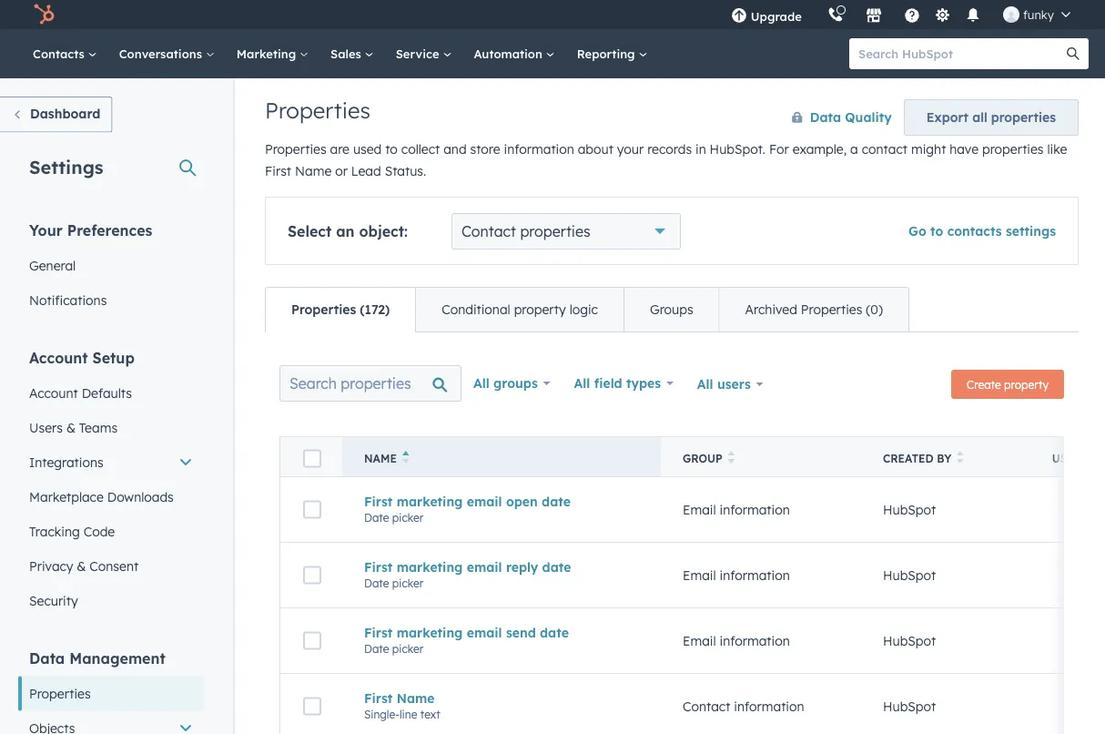 Task type: describe. For each thing, give the bounding box(es) containing it.
Search HubSpot search field
[[850, 38, 1073, 69]]

funky button
[[993, 0, 1082, 29]]

contact for contact properties
[[462, 222, 516, 240]]

your
[[29, 221, 63, 239]]

export
[[927, 109, 969, 125]]

properties up are
[[265, 97, 371, 124]]

contacts link
[[22, 29, 108, 78]]

open
[[506, 494, 538, 509]]

email for first marketing email send date
[[683, 633, 717, 649]]

automation link
[[463, 29, 566, 78]]

Search search field
[[280, 365, 462, 402]]

contacts
[[948, 223, 1003, 239]]

contacts
[[33, 46, 88, 61]]

contact properties button
[[452, 213, 681, 250]]

email for reply
[[467, 559, 502, 575]]

first inside properties are used to collect and store information about your records in hubspot. for example, a contact might have properties like first name or lead status.
[[265, 163, 292, 179]]

contact information
[[683, 698, 805, 714]]

information inside properties are used to collect and store information about your records in hubspot. for example, a contact might have properties like first name or lead status.
[[504, 141, 575, 157]]

search button
[[1059, 38, 1090, 69]]

setup
[[92, 348, 135, 367]]

and
[[444, 141, 467, 157]]

tracking
[[29, 523, 80, 539]]

tab panel containing all groups
[[265, 332, 1106, 734]]

dashboard
[[30, 106, 101, 122]]

name inside first name single-line text
[[397, 690, 435, 706]]

(0)
[[867, 302, 884, 317]]

defaults
[[82, 385, 132, 401]]

information for first marketing email open date
[[720, 502, 790, 518]]

created by button
[[862, 437, 1026, 477]]

status.
[[385, 163, 427, 179]]

press to sort. image for group
[[729, 451, 735, 464]]

reporting
[[577, 46, 639, 61]]

email information for first marketing email reply date
[[683, 567, 790, 583]]

date for first marketing email reply date
[[543, 559, 572, 575]]

for
[[770, 141, 790, 157]]

notifications link
[[18, 283, 204, 317]]

single-
[[364, 708, 400, 721]]

go to contacts settings button
[[909, 223, 1057, 239]]

first marketing email send date button
[[364, 625, 639, 641]]

about
[[578, 141, 614, 157]]

service link
[[385, 29, 463, 78]]

used
[[353, 141, 382, 157]]

users & teams link
[[18, 410, 204, 445]]

& for users
[[66, 419, 76, 435]]

marketing for first marketing email open date
[[397, 494, 463, 509]]

help button
[[897, 0, 928, 29]]

data quality
[[810, 109, 893, 125]]

to inside properties are used to collect and store information about your records in hubspot. for example, a contact might have properties like first name or lead status.
[[386, 141, 398, 157]]

first for first marketing email open date
[[364, 494, 393, 509]]

conversations link
[[108, 29, 226, 78]]

data management
[[29, 649, 166, 667]]

data for data quality
[[810, 109, 842, 125]]

upgrade
[[751, 9, 802, 24]]

first marketing email reply date date picker
[[364, 559, 572, 590]]

like
[[1048, 141, 1068, 157]]

ascending sort. press to sort descending. element
[[403, 451, 409, 466]]

create property button
[[952, 370, 1065, 399]]

properties (172)
[[292, 302, 390, 317]]

first for first marketing email send date
[[364, 625, 393, 641]]

archived properties (0) link
[[719, 288, 909, 332]]

an
[[336, 222, 355, 240]]

calling icon button
[[821, 3, 852, 27]]

sales link
[[320, 29, 385, 78]]

marketing for first marketing email send date
[[397, 625, 463, 641]]

reporting link
[[566, 29, 659, 78]]

all users
[[698, 376, 751, 392]]

created by
[[884, 452, 952, 465]]

information for first name
[[735, 698, 805, 714]]

first marketing email open date button
[[364, 494, 639, 509]]

hubspot.
[[710, 141, 766, 157]]

account for account defaults
[[29, 385, 78, 401]]

information for first marketing email send date
[[720, 633, 790, 649]]

properties left (172)
[[292, 302, 356, 317]]

funky town image
[[1004, 6, 1020, 23]]

hubspot link
[[22, 4, 68, 26]]

have
[[950, 141, 979, 157]]

properties inside popup button
[[521, 222, 591, 240]]

reply
[[506, 559, 539, 575]]

users
[[718, 376, 751, 392]]

privacy & consent link
[[18, 549, 204, 583]]

collect
[[402, 141, 440, 157]]

text
[[421, 708, 441, 721]]

properties are used to collect and store information about your records in hubspot. for example, a contact might have properties like first name or lead status.
[[265, 141, 1068, 179]]

properties inside properties are used to collect and store information about your records in hubspot. for example, a contact might have properties like first name or lead status.
[[265, 141, 327, 157]]

automation
[[474, 46, 546, 61]]

account defaults link
[[18, 376, 204, 410]]

settings
[[1007, 223, 1057, 239]]

help image
[[904, 8, 921, 25]]

properties link
[[18, 676, 204, 711]]

example,
[[793, 141, 847, 157]]

general
[[29, 257, 76, 273]]

hubspot for first marketing email send date
[[884, 633, 937, 649]]

notifications image
[[966, 8, 982, 25]]

date for first marketing email send date
[[364, 642, 389, 656]]

records
[[648, 141, 692, 157]]

email for open
[[467, 494, 502, 509]]

notifications button
[[958, 0, 989, 29]]

used in
[[1053, 452, 1100, 465]]

security link
[[18, 583, 204, 618]]

all users button
[[686, 365, 776, 404]]

hubspot for first name
[[884, 698, 937, 714]]

a
[[851, 141, 859, 157]]

your
[[617, 141, 644, 157]]

name inside properties are used to collect and store information about your records in hubspot. for example, a contact might have properties like first name or lead status.
[[295, 163, 332, 179]]

properties (172) link
[[266, 288, 416, 332]]

date for first marketing email open date
[[364, 511, 389, 524]]

hubspot for first marketing email reply date
[[884, 567, 937, 583]]

might
[[912, 141, 947, 157]]

calling icon image
[[828, 7, 844, 23]]

store
[[471, 141, 501, 157]]

tracking code
[[29, 523, 115, 539]]

all for all groups
[[474, 375, 490, 391]]

information for first marketing email reply date
[[720, 567, 790, 583]]

downloads
[[107, 489, 174, 505]]

marketplaces image
[[866, 8, 883, 25]]

general link
[[18, 248, 204, 283]]

properties inside button
[[992, 109, 1057, 125]]



Task type: locate. For each thing, give the bounding box(es) containing it.
0 horizontal spatial &
[[66, 419, 76, 435]]

first for first name
[[364, 690, 393, 706]]

hubspot
[[884, 502, 937, 518], [884, 567, 937, 583], [884, 633, 937, 649], [884, 698, 937, 714]]

1 vertical spatial email information
[[683, 567, 790, 583]]

contact for contact information
[[683, 698, 731, 714]]

all inside "popup button"
[[574, 375, 591, 391]]

1 vertical spatial name
[[364, 452, 397, 465]]

2 account from the top
[[29, 385, 78, 401]]

2 vertical spatial properties
[[521, 222, 591, 240]]

settings
[[29, 155, 103, 178]]

press to sort. image right group
[[729, 451, 735, 464]]

groups link
[[624, 288, 719, 332]]

contact
[[462, 222, 516, 240], [683, 698, 731, 714]]

data management element
[[18, 648, 204, 734]]

email left open
[[467, 494, 502, 509]]

2 email from the top
[[683, 567, 717, 583]]

all left field
[[574, 375, 591, 391]]

conversations
[[119, 46, 206, 61]]

date
[[364, 511, 389, 524], [364, 576, 389, 590], [364, 642, 389, 656]]

first inside first marketing email send date date picker
[[364, 625, 393, 641]]

press to sort. image
[[729, 451, 735, 464], [958, 451, 964, 464]]

first inside first marketing email open date date picker
[[364, 494, 393, 509]]

marketplace downloads
[[29, 489, 174, 505]]

properties up logic
[[521, 222, 591, 240]]

3 email information from the top
[[683, 633, 790, 649]]

2 vertical spatial email
[[467, 625, 502, 641]]

property for conditional
[[514, 302, 566, 317]]

press to sort. element inside group button
[[729, 451, 735, 466]]

date inside first marketing email open date date picker
[[542, 494, 571, 509]]

account up account defaults
[[29, 348, 88, 367]]

1 horizontal spatial press to sort. image
[[958, 451, 964, 464]]

picker for first marketing email reply date
[[392, 576, 424, 590]]

marketing down ascending sort. press to sort descending. "element"
[[397, 494, 463, 509]]

funky
[[1024, 7, 1055, 22]]

account setup
[[29, 348, 135, 367]]

1 horizontal spatial to
[[931, 223, 944, 239]]

picker up first name single-line text
[[392, 642, 424, 656]]

data for data management
[[29, 649, 65, 667]]

first name single-line text
[[364, 690, 441, 721]]

& right privacy
[[77, 558, 86, 574]]

marketing inside first marketing email reply date date picker
[[397, 559, 463, 575]]

date for first marketing email send date
[[540, 625, 569, 641]]

name left ascending sort. press to sort descending. "element"
[[364, 452, 397, 465]]

email information for first marketing email send date
[[683, 633, 790, 649]]

1 email information from the top
[[683, 502, 790, 518]]

3 date from the top
[[364, 642, 389, 656]]

all field types
[[574, 375, 661, 391]]

2 press to sort. image from the left
[[958, 451, 964, 464]]

email left send
[[467, 625, 502, 641]]

2 vertical spatial date
[[540, 625, 569, 641]]

property right the create
[[1005, 378, 1049, 391]]

1 horizontal spatial data
[[810, 109, 842, 125]]

1 vertical spatial data
[[29, 649, 65, 667]]

0 horizontal spatial contact
[[462, 222, 516, 240]]

press to sort. image inside created by button
[[958, 451, 964, 464]]

settings link
[[932, 5, 955, 24]]

properties left (0)
[[801, 302, 863, 317]]

contact inside popup button
[[462, 222, 516, 240]]

to right used
[[386, 141, 398, 157]]

account
[[29, 348, 88, 367], [29, 385, 78, 401]]

account up users
[[29, 385, 78, 401]]

conditional property logic link
[[416, 288, 624, 332]]

marketing inside first marketing email open date date picker
[[397, 494, 463, 509]]

data down security
[[29, 649, 65, 667]]

press to sort. element right by
[[958, 451, 964, 466]]

& for privacy
[[77, 558, 86, 574]]

email inside first marketing email reply date date picker
[[467, 559, 502, 575]]

or
[[335, 163, 348, 179]]

data inside button
[[810, 109, 842, 125]]

group button
[[661, 437, 862, 477]]

properties down data management
[[29, 685, 91, 701]]

1 press to sort. image from the left
[[729, 451, 735, 464]]

0 vertical spatial marketing
[[397, 494, 463, 509]]

3 marketing from the top
[[397, 625, 463, 641]]

picker for first marketing email open date
[[392, 511, 424, 524]]

1 horizontal spatial all
[[574, 375, 591, 391]]

1 vertical spatial email
[[467, 559, 502, 575]]

first inside first name single-line text
[[364, 690, 393, 706]]

name inside button
[[364, 452, 397, 465]]

0 horizontal spatial press to sort. image
[[729, 451, 735, 464]]

1 vertical spatial properties
[[983, 141, 1044, 157]]

2 date from the top
[[364, 576, 389, 590]]

2 vertical spatial email
[[683, 633, 717, 649]]

export all properties button
[[904, 99, 1079, 136]]

1 vertical spatial date
[[543, 559, 572, 575]]

0 vertical spatial email information
[[683, 502, 790, 518]]

1 vertical spatial property
[[1005, 378, 1049, 391]]

data quality button
[[773, 99, 894, 136]]

first for first marketing email reply date
[[364, 559, 393, 575]]

picker inside first marketing email send date date picker
[[392, 642, 424, 656]]

name left or
[[295, 163, 332, 179]]

used
[[1053, 452, 1083, 465]]

tab panel
[[265, 332, 1106, 734]]

(172)
[[360, 302, 390, 317]]

press to sort. image inside group button
[[729, 451, 735, 464]]

tab list
[[265, 287, 910, 332]]

0 vertical spatial data
[[810, 109, 842, 125]]

all
[[973, 109, 988, 125]]

0 vertical spatial date
[[542, 494, 571, 509]]

0 horizontal spatial data
[[29, 649, 65, 667]]

email inside first marketing email open date date picker
[[467, 494, 502, 509]]

service
[[396, 46, 443, 61]]

picker for first marketing email send date
[[392, 642, 424, 656]]

0 vertical spatial property
[[514, 302, 566, 317]]

email for first marketing email reply date
[[683, 567, 717, 583]]

hubspot for first marketing email open date
[[884, 502, 937, 518]]

select an object:
[[288, 222, 408, 240]]

date for first marketing email open date
[[542, 494, 571, 509]]

property left logic
[[514, 302, 566, 317]]

go
[[909, 223, 927, 239]]

in
[[696, 141, 707, 157]]

1 vertical spatial &
[[77, 558, 86, 574]]

2 vertical spatial email information
[[683, 633, 790, 649]]

0 horizontal spatial press to sort. element
[[729, 451, 735, 466]]

0 vertical spatial &
[[66, 419, 76, 435]]

marketing link
[[226, 29, 320, 78]]

1 vertical spatial to
[[931, 223, 944, 239]]

picker
[[392, 511, 424, 524], [392, 576, 424, 590], [392, 642, 424, 656]]

first
[[265, 163, 292, 179], [364, 494, 393, 509], [364, 559, 393, 575], [364, 625, 393, 641], [364, 690, 393, 706]]

hubspot image
[[33, 4, 55, 26]]

email left reply
[[467, 559, 502, 575]]

date inside first marketing email reply date date picker
[[543, 559, 572, 575]]

1 vertical spatial account
[[29, 385, 78, 401]]

code
[[84, 523, 115, 539]]

property for create
[[1005, 378, 1049, 391]]

in
[[1086, 452, 1100, 465]]

0 vertical spatial to
[[386, 141, 398, 157]]

all groups button
[[462, 365, 563, 402]]

archived
[[746, 302, 798, 317]]

ascending sort. press to sort descending. image
[[403, 451, 409, 464]]

picker down ascending sort. press to sort descending. "element"
[[392, 511, 424, 524]]

press to sort. image for created by
[[958, 451, 964, 464]]

2 email information from the top
[[683, 567, 790, 583]]

1 vertical spatial email
[[683, 567, 717, 583]]

email for send
[[467, 625, 502, 641]]

security
[[29, 593, 78, 609]]

date inside first marketing email open date date picker
[[364, 511, 389, 524]]

all left groups
[[474, 375, 490, 391]]

2 vertical spatial picker
[[392, 642, 424, 656]]

marketing down first marketing email reply date date picker
[[397, 625, 463, 641]]

marketing
[[237, 46, 300, 61]]

2 email from the top
[[467, 559, 502, 575]]

property inside button
[[1005, 378, 1049, 391]]

0 vertical spatial email
[[683, 502, 717, 518]]

date right send
[[540, 625, 569, 641]]

date right open
[[542, 494, 571, 509]]

0 vertical spatial properties
[[992, 109, 1057, 125]]

0 vertical spatial email
[[467, 494, 502, 509]]

conditional property logic
[[442, 302, 598, 317]]

your preferences element
[[18, 220, 204, 317]]

& right users
[[66, 419, 76, 435]]

line
[[400, 708, 418, 721]]

2 press to sort. element from the left
[[958, 451, 964, 466]]

contact properties
[[462, 222, 591, 240]]

menu
[[719, 0, 1084, 29]]

upgrade image
[[731, 8, 748, 25]]

press to sort. element for group
[[729, 451, 735, 466]]

1 hubspot from the top
[[884, 502, 937, 518]]

all for all users
[[698, 376, 714, 392]]

property
[[514, 302, 566, 317], [1005, 378, 1049, 391]]

to right go
[[931, 223, 944, 239]]

first marketing email open date date picker
[[364, 494, 571, 524]]

all left users
[[698, 376, 714, 392]]

0 horizontal spatial to
[[386, 141, 398, 157]]

menu containing funky
[[719, 0, 1084, 29]]

1 marketing from the top
[[397, 494, 463, 509]]

contact
[[862, 141, 908, 157]]

data
[[810, 109, 842, 125], [29, 649, 65, 667]]

all
[[474, 375, 490, 391], [574, 375, 591, 391], [698, 376, 714, 392]]

0 vertical spatial picker
[[392, 511, 424, 524]]

0 vertical spatial contact
[[462, 222, 516, 240]]

your preferences
[[29, 221, 153, 239]]

tab list containing properties (172)
[[265, 287, 910, 332]]

press to sort. image right by
[[958, 451, 964, 464]]

account for account setup
[[29, 348, 88, 367]]

2 vertical spatial name
[[397, 690, 435, 706]]

3 hubspot from the top
[[884, 633, 937, 649]]

conditional
[[442, 302, 511, 317]]

go to contacts settings
[[909, 223, 1057, 239]]

name button
[[343, 437, 661, 477]]

1 press to sort. element from the left
[[729, 451, 735, 466]]

3 email from the top
[[467, 625, 502, 641]]

first marketing email reply date button
[[364, 559, 639, 575]]

1 email from the top
[[467, 494, 502, 509]]

1 account from the top
[[29, 348, 88, 367]]

management
[[69, 649, 166, 667]]

teams
[[79, 419, 118, 435]]

1 horizontal spatial property
[[1005, 378, 1049, 391]]

email inside first marketing email send date date picker
[[467, 625, 502, 641]]

date inside first marketing email send date date picker
[[364, 642, 389, 656]]

press to sort. element right group
[[729, 451, 735, 466]]

date right reply
[[543, 559, 572, 575]]

first name button
[[364, 690, 639, 706]]

privacy & consent
[[29, 558, 139, 574]]

2 horizontal spatial all
[[698, 376, 714, 392]]

archived properties (0)
[[746, 302, 884, 317]]

properties down export all properties button
[[983, 141, 1044, 157]]

integrations button
[[18, 445, 204, 480]]

date inside first marketing email reply date date picker
[[364, 576, 389, 590]]

1 picker from the top
[[392, 511, 424, 524]]

integrations
[[29, 454, 104, 470]]

0 horizontal spatial property
[[514, 302, 566, 317]]

by
[[938, 452, 952, 465]]

0 vertical spatial account
[[29, 348, 88, 367]]

1 vertical spatial contact
[[683, 698, 731, 714]]

3 picker from the top
[[392, 642, 424, 656]]

information
[[504, 141, 575, 157], [720, 502, 790, 518], [720, 567, 790, 583], [720, 633, 790, 649], [735, 698, 805, 714]]

press to sort. element inside created by button
[[958, 451, 964, 466]]

account setup element
[[18, 348, 204, 618]]

create property
[[967, 378, 1049, 391]]

0 vertical spatial name
[[295, 163, 332, 179]]

picker up first marketing email send date date picker
[[392, 576, 424, 590]]

2 marketing from the top
[[397, 559, 463, 575]]

search image
[[1068, 47, 1080, 60]]

marketing for first marketing email reply date
[[397, 559, 463, 575]]

marketing down first marketing email open date date picker
[[397, 559, 463, 575]]

logic
[[570, 302, 598, 317]]

settings image
[[935, 8, 951, 24]]

email
[[683, 502, 717, 518], [683, 567, 717, 583], [683, 633, 717, 649]]

1 date from the top
[[364, 511, 389, 524]]

tracking code link
[[18, 514, 204, 549]]

picker inside first marketing email reply date date picker
[[392, 576, 424, 590]]

email for first marketing email open date
[[683, 502, 717, 518]]

email information for first marketing email open date
[[683, 502, 790, 518]]

1 vertical spatial date
[[364, 576, 389, 590]]

groups
[[650, 302, 694, 317]]

1 horizontal spatial contact
[[683, 698, 731, 714]]

0 vertical spatial date
[[364, 511, 389, 524]]

first inside first marketing email reply date date picker
[[364, 559, 393, 575]]

properties right all
[[992, 109, 1057, 125]]

1 email from the top
[[683, 502, 717, 518]]

0 horizontal spatial all
[[474, 375, 490, 391]]

1 vertical spatial marketing
[[397, 559, 463, 575]]

privacy
[[29, 558, 73, 574]]

2 vertical spatial date
[[364, 642, 389, 656]]

properties inside data management element
[[29, 685, 91, 701]]

&
[[66, 419, 76, 435], [77, 558, 86, 574]]

account defaults
[[29, 385, 132, 401]]

2 picker from the top
[[392, 576, 424, 590]]

1 vertical spatial picker
[[392, 576, 424, 590]]

select
[[288, 222, 332, 240]]

sales
[[331, 46, 365, 61]]

properties inside properties are used to collect and store information about your records in hubspot. for example, a contact might have properties like first name or lead status.
[[983, 141, 1044, 157]]

2 vertical spatial marketing
[[397, 625, 463, 641]]

picker inside first marketing email open date date picker
[[392, 511, 424, 524]]

1 horizontal spatial &
[[77, 558, 86, 574]]

2 hubspot from the top
[[884, 567, 937, 583]]

4 hubspot from the top
[[884, 698, 937, 714]]

are
[[330, 141, 350, 157]]

3 email from the top
[[683, 633, 717, 649]]

date for first marketing email reply date
[[364, 576, 389, 590]]

1 horizontal spatial press to sort. element
[[958, 451, 964, 466]]

properties left are
[[265, 141, 327, 157]]

name up line
[[397, 690, 435, 706]]

press to sort. element
[[729, 451, 735, 466], [958, 451, 964, 466]]

data up example,
[[810, 109, 842, 125]]

marketing inside first marketing email send date date picker
[[397, 625, 463, 641]]

create
[[967, 378, 1002, 391]]

all for all field types
[[574, 375, 591, 391]]

press to sort. element for created by
[[958, 451, 964, 466]]

property inside tab list
[[514, 302, 566, 317]]

date inside first marketing email send date date picker
[[540, 625, 569, 641]]



Task type: vqa. For each thing, say whether or not it's contained in the screenshot.
example,
yes



